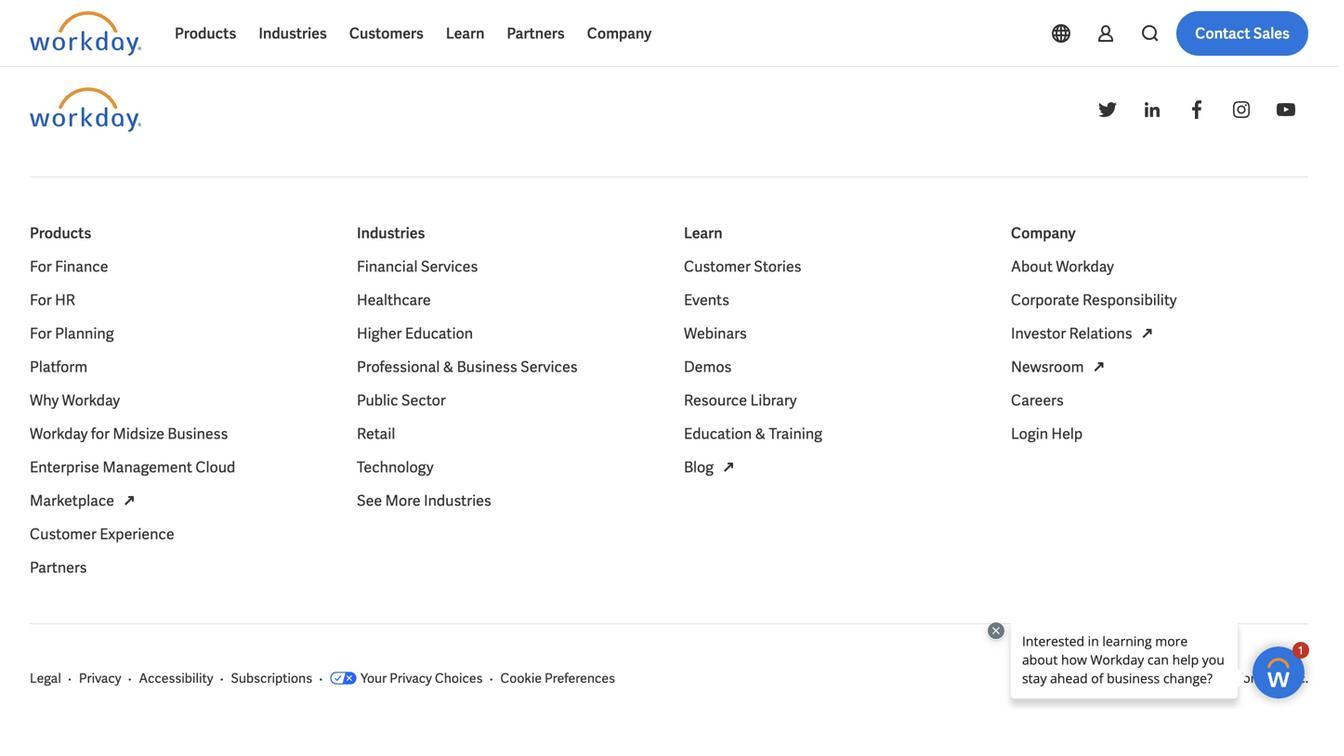 Task type: locate. For each thing, give the bounding box(es) containing it.
privacy image
[[330, 672, 357, 685]]

industry button
[[113, 10, 215, 47]]

management
[[103, 458, 192, 477]]

0 vertical spatial opens in a new tab image
[[1136, 322, 1158, 345]]

0 vertical spatial workday
[[1056, 257, 1114, 276]]

workday up for
[[62, 391, 120, 410]]

© 2024 workday, inc.
[[1188, 670, 1308, 687]]

company
[[587, 24, 652, 43], [1011, 223, 1076, 243]]

1 horizontal spatial &
[[755, 424, 766, 444]]

about workday
[[1011, 257, 1114, 276]]

list for products
[[30, 256, 327, 579]]

healthcare link
[[357, 289, 431, 311]]

midsize
[[113, 424, 164, 444]]

1 vertical spatial for
[[30, 290, 52, 310]]

0 vertical spatial more
[[422, 20, 454, 37]]

industries up financial
[[357, 223, 425, 243]]

professional & business services
[[357, 357, 578, 377]]

responsibility
[[1083, 290, 1177, 310]]

0 vertical spatial learn
[[446, 24, 485, 43]]

1 vertical spatial workday
[[62, 391, 120, 410]]

customers button
[[338, 11, 435, 56]]

education & training link
[[684, 423, 822, 445]]

webinars link
[[684, 322, 747, 345]]

0 horizontal spatial services
[[421, 257, 478, 276]]

resource library
[[684, 391, 797, 410]]

partners button
[[496, 11, 576, 56]]

stories
[[754, 257, 801, 276]]

industries
[[259, 24, 327, 43], [357, 223, 425, 243], [424, 491, 491, 511]]

enterprise
[[30, 458, 99, 477]]

for inside for hr "link"
[[30, 290, 52, 310]]

list containing financial services
[[357, 256, 654, 512]]

1 vertical spatial customer
[[30, 525, 96, 544]]

demos
[[684, 357, 732, 377]]

0 horizontal spatial &
[[443, 357, 454, 377]]

2024
[[1201, 670, 1229, 687]]

business
[[245, 20, 298, 37], [457, 357, 517, 377], [168, 424, 228, 444]]

go to facebook image
[[1186, 98, 1208, 121]]

learn button
[[435, 11, 496, 56]]

more left the clear
[[422, 20, 454, 37]]

0 vertical spatial products
[[175, 24, 236, 43]]

accessibility
[[139, 670, 213, 687]]

company button
[[576, 11, 663, 56]]

opens in a new tab image for blog
[[717, 456, 740, 479]]

2 horizontal spatial business
[[457, 357, 517, 377]]

opens in a new tab image
[[1136, 322, 1158, 345], [717, 456, 740, 479]]

for finance link
[[30, 256, 108, 278]]

0 horizontal spatial business
[[168, 424, 228, 444]]

higher education
[[357, 324, 473, 343]]

resource
[[684, 391, 747, 410]]

1 vertical spatial partners
[[30, 558, 87, 578]]

1 vertical spatial education
[[684, 424, 752, 444]]

products up 'for finance' link
[[30, 223, 91, 243]]

0 vertical spatial business
[[245, 20, 298, 37]]

1 vertical spatial &
[[755, 424, 766, 444]]

3 list from the left
[[684, 256, 981, 479]]

products left industries dropdown button
[[175, 24, 236, 43]]

privacy
[[79, 670, 121, 687], [390, 670, 432, 687]]

your
[[361, 670, 387, 687]]

marketplace
[[30, 491, 114, 511]]

customer up partners link
[[30, 525, 96, 544]]

more button
[[408, 10, 491, 47]]

why workday link
[[30, 389, 120, 412]]

education
[[405, 324, 473, 343], [684, 424, 752, 444]]

2 for from the top
[[30, 290, 52, 310]]

topic
[[30, 20, 61, 37]]

2 list from the left
[[357, 256, 654, 512]]

0 horizontal spatial privacy
[[79, 670, 121, 687]]

1 vertical spatial services
[[520, 357, 578, 377]]

0 vertical spatial company
[[587, 24, 652, 43]]

1 horizontal spatial business
[[245, 20, 298, 37]]

&
[[443, 357, 454, 377], [755, 424, 766, 444]]

professional
[[357, 357, 440, 377]]

business left outcome on the left of the page
[[245, 20, 298, 37]]

events link
[[684, 289, 729, 311]]

for inside 'for finance' link
[[30, 257, 52, 276]]

0 horizontal spatial products
[[30, 223, 91, 243]]

higher education link
[[357, 322, 473, 345]]

go to linkedin image
[[1141, 98, 1163, 121]]

for
[[91, 424, 110, 444]]

1 vertical spatial opens in a new tab image
[[717, 456, 740, 479]]

business up cloud
[[168, 424, 228, 444]]

workday
[[1056, 257, 1114, 276], [62, 391, 120, 410], [30, 424, 88, 444]]

1 horizontal spatial partners
[[507, 24, 565, 43]]

go to instagram image
[[1230, 98, 1253, 121]]

for up for hr "link"
[[30, 257, 52, 276]]

for inside for planning link
[[30, 324, 52, 343]]

4 list from the left
[[1011, 256, 1308, 445]]

services
[[421, 257, 478, 276], [520, 357, 578, 377]]

for for for hr
[[30, 290, 52, 310]]

webinars
[[684, 324, 747, 343]]

1 horizontal spatial more
[[422, 20, 454, 37]]

partners
[[507, 24, 565, 43], [30, 558, 87, 578]]

2 vertical spatial workday
[[30, 424, 88, 444]]

financial services link
[[357, 256, 478, 278]]

0 vertical spatial customer
[[684, 257, 751, 276]]

why workday
[[30, 391, 120, 410]]

customer up events
[[684, 257, 751, 276]]

sales
[[1253, 24, 1290, 43]]

opens in a new tab image for newsroom
[[1088, 356, 1110, 378]]

newsroom
[[1011, 357, 1084, 377]]

more right see
[[385, 491, 421, 511]]

marketplace link
[[30, 490, 140, 512]]

1 horizontal spatial products
[[175, 24, 236, 43]]

industries right products dropdown button
[[259, 24, 327, 43]]

& up sector
[[443, 357, 454, 377]]

help
[[1051, 424, 1083, 444]]

business inside button
[[245, 20, 298, 37]]

company inside dropdown button
[[587, 24, 652, 43]]

1 vertical spatial company
[[1011, 223, 1076, 243]]

2 privacy from the left
[[390, 670, 432, 687]]

financial
[[357, 257, 418, 276]]

education down resource
[[684, 424, 752, 444]]

list containing for finance
[[30, 256, 327, 579]]

opens in a new tab image down relations
[[1088, 356, 1110, 378]]

0 vertical spatial services
[[421, 257, 478, 276]]

0 horizontal spatial opens in a new tab image
[[118, 490, 140, 512]]

0 horizontal spatial customer
[[30, 525, 96, 544]]

blog
[[684, 458, 714, 477]]

2 vertical spatial industries
[[424, 491, 491, 511]]

1 for from the top
[[30, 257, 52, 276]]

1 horizontal spatial customer
[[684, 257, 751, 276]]

partners inside dropdown button
[[507, 24, 565, 43]]

workday up enterprise
[[30, 424, 88, 444]]

opens in a new tab image
[[1088, 356, 1110, 378], [118, 490, 140, 512]]

0 horizontal spatial more
[[385, 491, 421, 511]]

1 list from the left
[[30, 256, 327, 579]]

1 horizontal spatial learn
[[684, 223, 723, 243]]

0 horizontal spatial partners
[[30, 558, 87, 578]]

0 vertical spatial &
[[443, 357, 454, 377]]

business outcome button
[[230, 10, 393, 47]]

0 horizontal spatial opens in a new tab image
[[717, 456, 740, 479]]

workday inside why workday link
[[62, 391, 120, 410]]

& for education
[[755, 424, 766, 444]]

0 vertical spatial partners
[[507, 24, 565, 43]]

0 vertical spatial go to the homepage image
[[30, 11, 141, 56]]

0 vertical spatial for
[[30, 257, 52, 276]]

cookie preferences link
[[500, 669, 615, 688]]

company up about
[[1011, 223, 1076, 243]]

privacy right your
[[390, 670, 432, 687]]

2 vertical spatial business
[[168, 424, 228, 444]]

1 horizontal spatial opens in a new tab image
[[1136, 322, 1158, 345]]

retail link
[[357, 423, 395, 445]]

for left hr
[[30, 290, 52, 310]]

for for for finance
[[30, 257, 52, 276]]

list containing customer stories
[[684, 256, 981, 479]]

customer inside 'link'
[[30, 525, 96, 544]]

learn
[[446, 24, 485, 43], [684, 223, 723, 243]]

customer experience
[[30, 525, 174, 544]]

learn inside dropdown button
[[446, 24, 485, 43]]

go to youtube image
[[1275, 98, 1297, 121]]

1 horizontal spatial company
[[1011, 223, 1076, 243]]

& for professional
[[443, 357, 454, 377]]

0 vertical spatial opens in a new tab image
[[1088, 356, 1110, 378]]

2 vertical spatial for
[[30, 324, 52, 343]]

about workday link
[[1011, 256, 1114, 278]]

technology
[[357, 458, 434, 477]]

business down higher education
[[457, 357, 517, 377]]

list for industries
[[357, 256, 654, 512]]

learn up customer stories link
[[684, 223, 723, 243]]

for
[[30, 257, 52, 276], [30, 290, 52, 310], [30, 324, 52, 343]]

0 vertical spatial industries
[[259, 24, 327, 43]]

contact sales
[[1195, 24, 1290, 43]]

accessibility link
[[139, 669, 213, 688]]

go to the homepage image
[[30, 11, 141, 56], [30, 87, 141, 132]]

list containing about workday
[[1011, 256, 1308, 445]]

1 horizontal spatial opens in a new tab image
[[1088, 356, 1110, 378]]

corporate responsibility link
[[1011, 289, 1177, 311]]

0 horizontal spatial learn
[[446, 24, 485, 43]]

experience
[[100, 525, 174, 544]]

0 horizontal spatial education
[[405, 324, 473, 343]]

3 for from the top
[[30, 324, 52, 343]]

1 vertical spatial opens in a new tab image
[[118, 490, 140, 512]]

privacy right legal link
[[79, 670, 121, 687]]

more inside button
[[422, 20, 454, 37]]

education up 'professional & business services' link
[[405, 324, 473, 343]]

1 vertical spatial industries
[[357, 223, 425, 243]]

opens in a new tab image right blog
[[717, 456, 740, 479]]

1 horizontal spatial privacy
[[390, 670, 432, 687]]

opens in a new tab image down responsibility
[[1136, 322, 1158, 345]]

1 go to the homepage image from the top
[[30, 11, 141, 56]]

customer stories link
[[684, 256, 801, 278]]

1 vertical spatial go to the homepage image
[[30, 87, 141, 132]]

& left "training" on the right bottom
[[755, 424, 766, 444]]

see more industries
[[357, 491, 491, 511]]

partners inside "list"
[[30, 558, 87, 578]]

login
[[1011, 424, 1048, 444]]

learn left the clear
[[446, 24, 485, 43]]

customer
[[684, 257, 751, 276], [30, 525, 96, 544]]

workday,
[[1232, 670, 1284, 687]]

workday inside the about workday link
[[1056, 257, 1114, 276]]

legal link
[[30, 669, 61, 688]]

for hr
[[30, 290, 75, 310]]

sector
[[401, 391, 446, 410]]

industries down technology link
[[424, 491, 491, 511]]

company right all
[[587, 24, 652, 43]]

platform link
[[30, 356, 87, 378]]

workday up corporate responsibility at the right of page
[[1056, 257, 1114, 276]]

0 horizontal spatial company
[[587, 24, 652, 43]]

for down for hr
[[30, 324, 52, 343]]

list
[[30, 256, 327, 579], [357, 256, 654, 512], [684, 256, 981, 479], [1011, 256, 1308, 445]]

opens in a new tab image down enterprise management cloud link
[[118, 490, 140, 512]]



Task type: describe. For each thing, give the bounding box(es) containing it.
partners for partners link
[[30, 558, 87, 578]]

topic button
[[15, 10, 99, 47]]

platform
[[30, 357, 87, 377]]

your privacy choices link
[[330, 669, 483, 688]]

workday for why workday
[[62, 391, 120, 410]]

your privacy choices
[[361, 670, 483, 687]]

1 vertical spatial more
[[385, 491, 421, 511]]

privacy link
[[79, 669, 121, 688]]

1 privacy from the left
[[79, 670, 121, 687]]

outcome
[[300, 20, 356, 37]]

for planning
[[30, 324, 114, 343]]

customer for customer experience
[[30, 525, 96, 544]]

industries inside dropdown button
[[259, 24, 327, 43]]

industries button
[[248, 11, 338, 56]]

public
[[357, 391, 398, 410]]

clear all
[[511, 20, 561, 37]]

subscriptions
[[231, 670, 312, 687]]

go to twitter image
[[1096, 98, 1119, 121]]

customers
[[349, 24, 424, 43]]

1 horizontal spatial education
[[684, 424, 752, 444]]

demos link
[[684, 356, 732, 378]]

technology link
[[357, 456, 434, 479]]

Search Customer Stories text field
[[1059, 12, 1287, 45]]

see more industries link
[[357, 490, 491, 512]]

financial services
[[357, 257, 478, 276]]

for for for planning
[[30, 324, 52, 343]]

2 go to the homepage image from the top
[[30, 87, 141, 132]]

investor relations link
[[1011, 322, 1158, 345]]

list for learn
[[684, 256, 981, 479]]

contact
[[1195, 24, 1250, 43]]

workday for about workday
[[1056, 257, 1114, 276]]

cookie
[[500, 670, 542, 687]]

0 vertical spatial education
[[405, 324, 473, 343]]

for hr link
[[30, 289, 75, 311]]

events
[[684, 290, 729, 310]]

legal
[[30, 670, 61, 687]]

cookie preferences
[[500, 670, 615, 687]]

higher
[[357, 324, 402, 343]]

subscriptions link
[[231, 669, 312, 688]]

products inside dropdown button
[[175, 24, 236, 43]]

choices
[[435, 670, 483, 687]]

1 vertical spatial learn
[[684, 223, 723, 243]]

clear all button
[[506, 10, 566, 47]]

workday for midsize business
[[30, 424, 228, 444]]

hr
[[55, 290, 75, 310]]

clear
[[511, 20, 542, 37]]

industry
[[128, 20, 178, 37]]

all
[[545, 20, 561, 37]]

see
[[357, 491, 382, 511]]

workday for midsize business link
[[30, 423, 228, 445]]

preferences
[[545, 670, 615, 687]]

products button
[[164, 11, 248, 56]]

investor
[[1011, 324, 1066, 343]]

relations
[[1069, 324, 1132, 343]]

1 horizontal spatial services
[[520, 357, 578, 377]]

©
[[1188, 670, 1198, 687]]

1 vertical spatial business
[[457, 357, 517, 377]]

1 vertical spatial products
[[30, 223, 91, 243]]

login help
[[1011, 424, 1083, 444]]

library
[[750, 391, 797, 410]]

retail
[[357, 424, 395, 444]]

for planning link
[[30, 322, 114, 345]]

enterprise management cloud
[[30, 458, 235, 477]]

list for company
[[1011, 256, 1308, 445]]

industries inside "list"
[[424, 491, 491, 511]]

customer for customer stories
[[684, 257, 751, 276]]

investor relations
[[1011, 324, 1132, 343]]

corporate responsibility
[[1011, 290, 1177, 310]]

public sector link
[[357, 389, 446, 412]]

planning
[[55, 324, 114, 343]]

contact sales link
[[1177, 11, 1308, 56]]

training
[[769, 424, 822, 444]]

why
[[30, 391, 59, 410]]

finance
[[55, 257, 108, 276]]

enterprise management cloud link
[[30, 456, 235, 479]]

customer stories
[[684, 257, 801, 276]]

professional & business services link
[[357, 356, 578, 378]]

customer experience link
[[30, 523, 174, 545]]

workday inside 'workday for midsize business' link
[[30, 424, 88, 444]]

resource library link
[[684, 389, 797, 412]]

opens in a new tab image for investor relations
[[1136, 322, 1158, 345]]

opens in a new tab image for marketplace
[[118, 490, 140, 512]]

business outcome
[[245, 20, 356, 37]]

public sector
[[357, 391, 446, 410]]

education & training
[[684, 424, 822, 444]]

inc.
[[1287, 670, 1308, 687]]

newsroom link
[[1011, 356, 1110, 378]]

partners for the partners dropdown button
[[507, 24, 565, 43]]



Task type: vqa. For each thing, say whether or not it's contained in the screenshot.
automate
no



